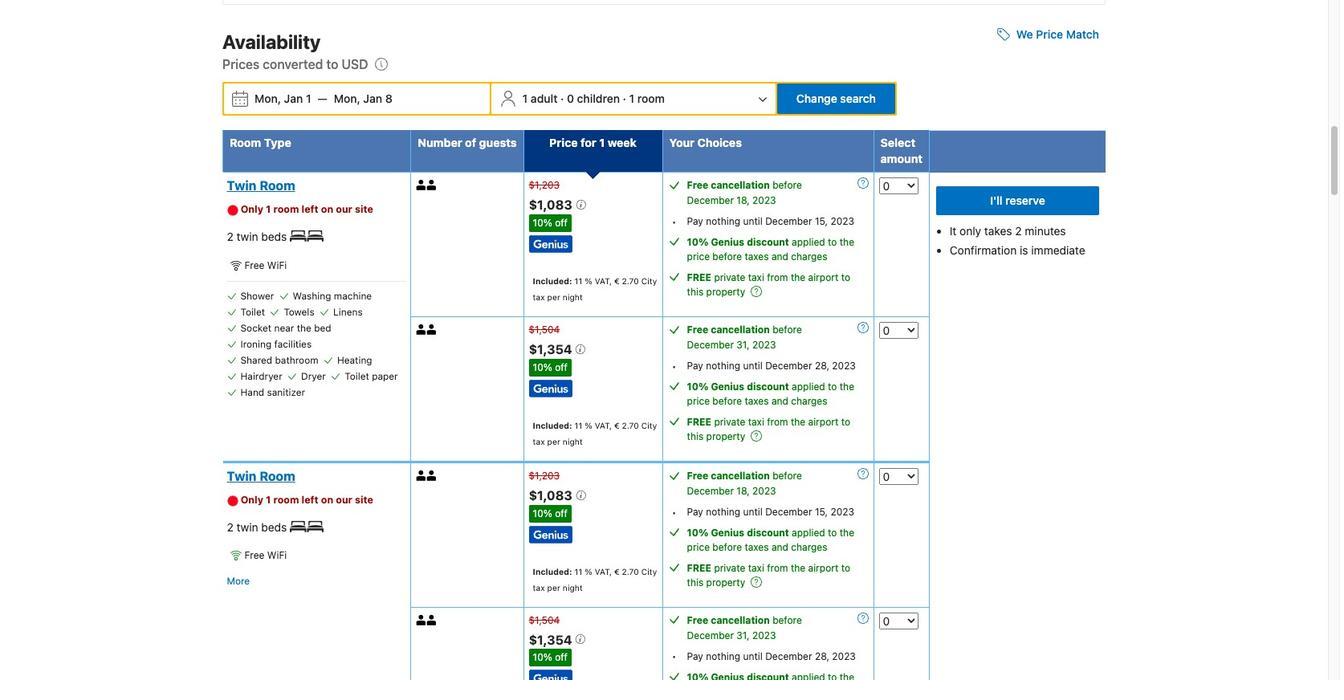 Task type: describe. For each thing, give the bounding box(es) containing it.
1 vertical spatial room
[[273, 204, 299, 216]]

your choices
[[669, 136, 742, 150]]

it
[[950, 224, 957, 238]]

1 pay nothing until december 28, 2023 from the top
[[687, 360, 856, 372]]

change search
[[796, 92, 876, 106]]

2 tax from the top
[[533, 437, 545, 446]]

11 % vat, € 2.70 city tax per night for 1st the twin room link from the top
[[533, 276, 657, 302]]

hairdryer
[[240, 370, 282, 382]]

converted
[[263, 57, 323, 72]]

hand sanitizer
[[240, 386, 305, 398]]

taxes for more details on meals and payment options icon related to pay nothing until december 28, 2023
[[745, 395, 769, 407]]

1 genius from the top
[[711, 236, 744, 248]]

airport for more details on meals and payment options icon for pay nothing until december 15, 2023
[[808, 272, 839, 284]]

2.70 for 4th 10% off. you're getting a reduced rate because this property is offering a discount.. element from the bottom
[[622, 276, 639, 286]]

3 night from the top
[[563, 583, 583, 592]]

applied to the price before taxes and charges for more details on meals and payment options icon related to pay nothing until december 28, 2023
[[687, 381, 854, 407]]

select
[[881, 136, 916, 150]]

1 adult · 0 children · 1 room button
[[493, 84, 774, 114]]

2 $1,203 from the top
[[529, 470, 560, 482]]

included: for 1st the twin room link from the bottom
[[533, 567, 572, 576]]

2 % from the top
[[585, 421, 592, 430]]

2 $1,504 from the top
[[529, 614, 560, 626]]

socket
[[240, 322, 271, 334]]

we
[[1016, 28, 1033, 41]]

pay nothing until december 15, 2023 for more details on meals and payment options icon for pay nothing until december 15, 2023
[[687, 216, 854, 228]]

28, for more details on meals and payment options icon related to pay nothing until december 28, 2023
[[815, 360, 829, 372]]

3 discount from the top
[[747, 527, 789, 539]]

1 mon, from the left
[[255, 92, 281, 106]]

your
[[669, 136, 695, 150]]

1 vertical spatial room
[[260, 179, 295, 193]]

charges for more details on meals and payment options icon for pay nothing until december 15, 2023
[[791, 251, 827, 263]]

we price match button
[[991, 20, 1106, 49]]

2 discount from the top
[[747, 381, 789, 393]]

2.70 for 2nd 10% off. you're getting a reduced rate because this property is offering a discount.. element from the bottom of the page
[[622, 567, 639, 576]]

wifi for 1st the twin room link from the top
[[267, 259, 287, 271]]

facilities
[[274, 338, 312, 350]]

4 free cancellation from the top
[[687, 614, 770, 626]]

children
[[577, 92, 620, 106]]

2 twin room link from the top
[[227, 468, 402, 484]]

left for 1st the twin room link from the top
[[302, 204, 319, 216]]

usd
[[342, 57, 368, 72]]

from for more details on meals and payment options image corresponding to pay nothing until december 15, 2023
[[767, 562, 788, 574]]

sanitizer
[[267, 386, 305, 398]]

nothing for more details on meals and payment options icon for pay nothing until december 15, 2023
[[706, 216, 740, 228]]

free wifi for 1st the twin room link from the bottom
[[245, 550, 287, 562]]

type
[[264, 136, 291, 150]]

charges for more details on meals and payment options image corresponding to pay nothing until december 15, 2023
[[791, 541, 827, 553]]

beds for 1st the twin room link from the bottom
[[261, 520, 287, 534]]

twin for 1st the twin room link from the top
[[227, 179, 257, 193]]

1 night from the top
[[563, 292, 583, 302]]

3 off from the top
[[555, 507, 568, 519]]

15, for more details on meals and payment options icon for pay nothing until december 15, 2023
[[815, 216, 828, 228]]

we price match
[[1016, 28, 1099, 41]]

mon, jan 8 button
[[327, 85, 399, 114]]

1 18, from the top
[[737, 195, 750, 207]]

more details on meals and payment options image for pay nothing until december 28, 2023
[[857, 612, 868, 624]]

1 pay from the top
[[687, 216, 703, 228]]

from for more details on meals and payment options icon for pay nothing until december 15, 2023
[[767, 272, 788, 284]]

property for more details on meals and payment options icon for pay nothing until december 15, 2023
[[706, 286, 745, 298]]

1 % from the top
[[585, 276, 592, 286]]

2 free cancellation from the top
[[687, 324, 770, 336]]

3 % from the top
[[585, 567, 592, 576]]

private for 4th 10% off. you're getting a reduced rate because this property is offering a discount.. element from the bottom
[[714, 272, 745, 284]]

ironing
[[240, 338, 272, 350]]

shared
[[240, 354, 272, 366]]

twin room for 1st the twin room link from the bottom
[[227, 469, 295, 483]]

2 11 from the top
[[575, 421, 582, 430]]

bathroom
[[275, 354, 318, 366]]

adult
[[531, 92, 558, 106]]

choices
[[697, 136, 742, 150]]

i'll reserve
[[990, 194, 1045, 208]]

4 off from the top
[[555, 651, 568, 663]]

applied for more details on meals and payment options icon for pay nothing until december 15, 2023
[[792, 236, 825, 248]]

beds for 1st the twin room link from the top
[[261, 230, 287, 244]]

applied to the price before taxes and charges for more details on meals and payment options icon for pay nothing until december 15, 2023
[[687, 236, 854, 263]]

prices
[[222, 57, 259, 72]]

2 vat, from the top
[[595, 421, 612, 430]]

2 vertical spatial room
[[273, 494, 299, 506]]

ironing facilities
[[240, 338, 312, 350]]

2 twin beds for 1st the twin room link from the bottom
[[227, 520, 290, 534]]

search
[[840, 92, 876, 106]]

this for more details on meals and payment options image corresponding to pay nothing until december 15, 2023
[[687, 576, 704, 588]]

3 pay from the top
[[687, 506, 703, 518]]

1 jan from the left
[[284, 92, 303, 106]]

$1,354 for more details on meals and payment options icon related to pay nothing until december 28, 2023
[[529, 342, 575, 356]]

toilet paper
[[345, 370, 398, 382]]

2 per from the top
[[547, 437, 560, 446]]

per for 1st the twin room link from the top
[[547, 292, 560, 302]]

nothing for more details on meals and payment options icon related to pay nothing until december 28, 2023
[[706, 360, 740, 372]]

twin for 1st the twin room link from the top
[[237, 230, 258, 244]]

1 vertical spatial occupancy image
[[416, 325, 427, 335]]

3 • from the top
[[672, 506, 676, 518]]

1 off from the top
[[555, 217, 568, 229]]

more
[[227, 575, 250, 587]]

twin room for 1st the twin room link from the top
[[227, 179, 295, 193]]

only 1 room left on our site for 1st the twin room link from the top
[[241, 204, 373, 216]]

2 10% off. you're getting a reduced rate because this property is offering a discount.. element from the top
[[529, 359, 572, 376]]

for
[[581, 136, 596, 150]]

2 night from the top
[[563, 437, 583, 446]]

only for 1st the twin room link from the bottom
[[241, 494, 263, 506]]

is
[[1020, 244, 1028, 257]]

10% genius discount for more details on meals and payment options icon related to pay nothing until december 28, 2023
[[687, 381, 789, 393]]

0 vertical spatial occupancy image
[[427, 180, 437, 191]]

1 vat, from the top
[[595, 276, 612, 286]]

3 vat, from the top
[[595, 567, 612, 576]]

more details on meals and payment options image for pay nothing until december 15, 2023
[[857, 468, 868, 479]]

cancellation for more details on meals and payment options image corresponding to pay nothing until december 15, 2023
[[711, 470, 770, 482]]

until for more details on meals and payment options icon related to pay nothing until december 28, 2023
[[743, 360, 763, 372]]

only
[[960, 224, 981, 238]]

match
[[1066, 28, 1099, 41]]

2 vertical spatial occupancy image
[[427, 615, 437, 625]]

private taxi from the airport to this property for more details on meals and payment options icon for pay nothing until december 15, 2023
[[687, 272, 850, 298]]

washing machine
[[293, 290, 372, 302]]

takes
[[984, 224, 1012, 238]]

this for more details on meals and payment options icon for pay nothing until december 15, 2023
[[687, 286, 704, 298]]

immediate
[[1031, 244, 1085, 257]]

1 • from the top
[[672, 216, 676, 228]]

2 · from the left
[[623, 92, 626, 106]]

until for more details on meals and payment options icon for pay nothing until december 15, 2023
[[743, 216, 763, 228]]

4 10% off. you're getting a reduced rate because this property is offering a discount.. element from the top
[[529, 649, 572, 667]]

2 jan from the left
[[363, 92, 382, 106]]

price for 1st the twin room link from the bottom
[[687, 541, 710, 553]]

i'll reserve button
[[936, 187, 1099, 216]]

charges for more details on meals and payment options icon related to pay nothing until december 28, 2023
[[791, 395, 827, 407]]

price for 1 week
[[549, 136, 637, 150]]

city for more details on meals and payment options icon for pay nothing until december 15, 2023
[[641, 276, 657, 286]]

price inside dropdown button
[[1036, 28, 1063, 41]]

private for 2nd 10% off. you're getting a reduced rate because this property is offering a discount.. element from the bottom of the page
[[714, 562, 745, 574]]

0 vertical spatial room
[[230, 136, 261, 150]]

number of guests
[[418, 136, 517, 150]]

2 private from the top
[[714, 416, 745, 428]]

towels
[[284, 306, 314, 318]]

room type
[[230, 136, 291, 150]]

4 10% off from the top
[[533, 651, 568, 663]]

toilet for toilet
[[240, 306, 265, 318]]

applied for more details on meals and payment options image corresponding to pay nothing until december 15, 2023
[[792, 527, 825, 539]]

2 11 % vat, € 2.70 city tax per night from the top
[[533, 421, 657, 446]]

2 city from the top
[[641, 421, 657, 430]]

cancellation for more details on meals and payment options image for pay nothing until december 28, 2023
[[711, 614, 770, 626]]

amount
[[881, 152, 923, 166]]

1 $1,504 from the top
[[529, 324, 560, 336]]

free for 4th 10% off. you're getting a reduced rate because this property is offering a discount.. element from the bottom
[[687, 272, 711, 284]]

pay nothing until december 15, 2023 for more details on meals and payment options image corresponding to pay nothing until december 15, 2023
[[687, 506, 854, 518]]

left for 1st the twin room link from the bottom
[[302, 494, 319, 506]]

availability
[[222, 31, 321, 53]]

per for 1st the twin room link from the bottom
[[547, 583, 560, 592]]

bed
[[314, 322, 331, 334]]

of
[[465, 136, 476, 150]]

1 free cancellation from the top
[[687, 179, 770, 191]]

4 pay from the top
[[687, 650, 703, 662]]

2 € from the top
[[614, 421, 620, 430]]

1 discount from the top
[[747, 236, 789, 248]]

confirmation
[[950, 244, 1017, 257]]

near
[[274, 322, 294, 334]]

1 and from the top
[[772, 251, 788, 263]]

—
[[318, 92, 327, 106]]

1 · from the left
[[561, 92, 564, 106]]

week
[[608, 136, 637, 150]]

number
[[418, 136, 462, 150]]

1 10% off. you're getting a reduced rate because this property is offering a discount.. element from the top
[[529, 215, 572, 232]]

2 mon, from the left
[[334, 92, 360, 106]]

heating
[[337, 354, 372, 366]]

wifi for 1st the twin room link from the bottom
[[267, 550, 287, 562]]

15, for more details on meals and payment options image corresponding to pay nothing until december 15, 2023
[[815, 506, 828, 518]]

1 $1,203 from the top
[[529, 179, 560, 191]]

property for more details on meals and payment options icon related to pay nothing until december 28, 2023
[[706, 431, 745, 443]]

washing
[[293, 290, 331, 302]]

2 for 2nd 10% off. you're getting a reduced rate because this property is offering a discount.. element from the bottom of the page
[[227, 520, 234, 534]]



Task type: vqa. For each thing, say whether or not it's contained in the screenshot.
first Jan from the right
yes



Task type: locate. For each thing, give the bounding box(es) containing it.
0 vertical spatial vat,
[[595, 276, 612, 286]]

1 only from the top
[[241, 204, 263, 216]]

3 until from the top
[[743, 506, 763, 518]]

2 twin beds up 'shower'
[[227, 230, 290, 244]]

2 vertical spatial included:
[[533, 567, 572, 576]]

airport for more details on meals and payment options image corresponding to pay nothing until december 15, 2023
[[808, 562, 839, 574]]

0 vertical spatial pay nothing until december 28, 2023
[[687, 360, 856, 372]]

2 pay nothing until december 15, 2023 from the top
[[687, 506, 854, 518]]

0 horizontal spatial mon,
[[255, 92, 281, 106]]

2 vertical spatial this
[[687, 576, 704, 588]]

1 horizontal spatial mon,
[[334, 92, 360, 106]]

machine
[[334, 290, 372, 302]]

4 nothing from the top
[[706, 650, 740, 662]]

2 this from the top
[[687, 431, 704, 443]]

1 vertical spatial $1,354
[[529, 632, 575, 647]]

2 vertical spatial room
[[260, 469, 295, 483]]

1 twin room link from the top
[[227, 178, 402, 194]]

2 vertical spatial genius
[[711, 527, 744, 539]]

4 • from the top
[[672, 651, 676, 663]]

0 vertical spatial this
[[687, 286, 704, 298]]

11 % vat, € 2.70 city tax per night
[[533, 276, 657, 302], [533, 421, 657, 446], [533, 567, 657, 592]]

paper
[[372, 370, 398, 382]]

select amount
[[881, 136, 923, 166]]

property
[[706, 286, 745, 298], [706, 431, 745, 443], [706, 576, 745, 588]]

2 from from the top
[[767, 416, 788, 428]]

1 vertical spatial before december 31, 2023
[[687, 614, 802, 641]]

0 vertical spatial before december 31, 2023
[[687, 324, 802, 351]]

$1,083 for 1st the twin room link from the top
[[529, 198, 575, 212]]

3 10% off. you're getting a reduced rate because this property is offering a discount.. element from the top
[[529, 505, 572, 522]]

only 1 room left on our site
[[241, 204, 373, 216], [241, 494, 373, 506]]

property for more details on meals and payment options image corresponding to pay nothing until december 15, 2023
[[706, 576, 745, 588]]

2 airport from the top
[[808, 416, 839, 428]]

site
[[355, 204, 373, 216], [355, 494, 373, 506]]

2 2 twin beds from the top
[[227, 520, 290, 534]]

0 vertical spatial site
[[355, 204, 373, 216]]

1 vertical spatial price
[[687, 395, 710, 407]]

2 • from the top
[[672, 361, 676, 373]]

1 city from the top
[[641, 276, 657, 286]]

2 pay from the top
[[687, 360, 703, 372]]

twin
[[227, 179, 257, 193], [227, 469, 257, 483]]

2.70
[[622, 276, 639, 286], [622, 421, 639, 430], [622, 567, 639, 576]]

1 vertical spatial and
[[772, 395, 788, 407]]

2023
[[752, 195, 776, 207], [831, 216, 854, 228], [752, 339, 776, 351], [832, 360, 856, 372], [752, 485, 776, 497], [831, 506, 854, 518], [752, 629, 776, 641], [832, 650, 856, 662]]

0 vertical spatial before december 18, 2023
[[687, 179, 802, 207]]

1 free from the top
[[687, 272, 711, 284]]

taxes for more details on meals and payment options image corresponding to pay nothing until december 15, 2023
[[745, 541, 769, 553]]

4 cancellation from the top
[[711, 614, 770, 626]]

hand
[[240, 386, 264, 398]]

city
[[641, 276, 657, 286], [641, 421, 657, 430], [641, 567, 657, 576]]

0 vertical spatial beds
[[261, 230, 287, 244]]

it only takes 2 minutes confirmation is immediate
[[950, 224, 1085, 257]]

1 property from the top
[[706, 286, 745, 298]]

more details on meals and payment options image for pay nothing until december 28, 2023
[[857, 322, 868, 333]]

wifi
[[267, 259, 287, 271], [267, 550, 287, 562]]

10% genius discount
[[687, 236, 789, 248], [687, 381, 789, 393], [687, 527, 789, 539]]

included:
[[533, 276, 572, 286], [533, 421, 572, 430], [533, 567, 572, 576]]

2.70 for second 10% off. you're getting a reduced rate because this property is offering a discount.. element from the top
[[622, 421, 639, 430]]

private taxi from the airport to this property for more details on meals and payment options image corresponding to pay nothing until december 15, 2023
[[687, 562, 850, 588]]

2 vertical spatial taxi
[[748, 562, 764, 574]]

2 price from the top
[[687, 395, 710, 407]]

3 private from the top
[[714, 562, 745, 574]]

0 horizontal spatial price
[[549, 136, 578, 150]]

1 vertical spatial more details on meals and payment options image
[[857, 612, 868, 624]]

pay nothing until december 28, 2023
[[687, 360, 856, 372], [687, 650, 856, 662]]

10% genius discount for more details on meals and payment options image corresponding to pay nothing until december 15, 2023
[[687, 527, 789, 539]]

1 vertical spatial night
[[563, 437, 583, 446]]

toilet for toilet paper
[[345, 370, 369, 382]]

2 applied from the top
[[792, 381, 825, 393]]

to
[[326, 57, 338, 72], [828, 236, 837, 248], [841, 272, 850, 284], [828, 381, 837, 393], [841, 416, 850, 428], [828, 527, 837, 539], [841, 562, 850, 574]]

1 vertical spatial 15,
[[815, 506, 828, 518]]

0 vertical spatial on
[[321, 204, 333, 216]]

1 vertical spatial toilet
[[345, 370, 369, 382]]

31, for more details on meals and payment options icon related to pay nothing until december 28, 2023
[[737, 339, 750, 351]]

linens
[[333, 306, 363, 318]]

0 vertical spatial twin room
[[227, 179, 295, 193]]

applied to the price before taxes and charges for more details on meals and payment options image corresponding to pay nothing until december 15, 2023
[[687, 527, 854, 553]]

tax for 1st the twin room link from the top
[[533, 292, 545, 302]]

0 vertical spatial $1,203
[[529, 179, 560, 191]]

cancellation for more details on meals and payment options icon for pay nothing until december 15, 2023
[[711, 179, 770, 191]]

1 twin room from the top
[[227, 179, 295, 193]]

1 vertical spatial taxi
[[748, 416, 764, 428]]

0 vertical spatial our
[[336, 204, 352, 216]]

0 vertical spatial 10% genius discount
[[687, 236, 789, 248]]

3 10% genius discount from the top
[[687, 527, 789, 539]]

1 vertical spatial included:
[[533, 421, 572, 430]]

mon, jan 1 — mon, jan 8
[[255, 92, 393, 106]]

free wifi up 'shower'
[[245, 259, 287, 271]]

guests
[[479, 136, 517, 150]]

1 vertical spatial 2 twin beds
[[227, 520, 290, 534]]

1 vertical spatial taxes
[[745, 395, 769, 407]]

shared bathroom
[[240, 354, 318, 366]]

1 vertical spatial price
[[549, 136, 578, 150]]

2 28, from the top
[[815, 650, 829, 662]]

3 10% off from the top
[[533, 507, 568, 519]]

1 vertical spatial twin room link
[[227, 468, 402, 484]]

3 and from the top
[[772, 541, 788, 553]]

$1,083 for 1st the twin room link from the bottom
[[529, 488, 575, 502]]

before december 31, 2023 for more details on meals and payment options image for pay nothing until december 28, 2023
[[687, 614, 802, 641]]

1 11 from the top
[[575, 276, 582, 286]]

more details on meals and payment options image
[[857, 468, 868, 479], [857, 612, 868, 624]]

1 vertical spatial this
[[687, 431, 704, 443]]

2 on from the top
[[321, 494, 333, 506]]

mon, jan 1 button
[[248, 85, 318, 114]]

1 wifi from the top
[[267, 259, 287, 271]]

0
[[567, 92, 574, 106]]

31,
[[737, 339, 750, 351], [737, 629, 750, 641]]

2 10% off from the top
[[533, 361, 568, 373]]

1 vertical spatial 11
[[575, 421, 582, 430]]

1 vertical spatial only
[[241, 494, 263, 506]]

0 vertical spatial 18,
[[737, 195, 750, 207]]

before december 18, 2023
[[687, 179, 802, 207], [687, 470, 802, 497]]

left
[[302, 204, 319, 216], [302, 494, 319, 506]]

taxi for more details on meals and payment options image corresponding to pay nothing until december 15, 2023
[[748, 562, 764, 574]]

8
[[385, 92, 393, 106]]

room
[[637, 92, 665, 106], [273, 204, 299, 216], [273, 494, 299, 506]]

2 twin beds up more
[[227, 520, 290, 534]]

twin room link
[[227, 178, 402, 194], [227, 468, 402, 484]]

3 cancellation from the top
[[711, 470, 770, 482]]

room inside dropdown button
[[637, 92, 665, 106]]

3 free from the top
[[687, 562, 711, 574]]

private taxi from the airport to this property for more details on meals and payment options icon related to pay nothing until december 28, 2023
[[687, 416, 850, 443]]

1 vertical spatial left
[[302, 494, 319, 506]]

· left 0
[[561, 92, 564, 106]]

0 vertical spatial only 1 room left on our site
[[241, 204, 373, 216]]

1 vertical spatial airport
[[808, 416, 839, 428]]

2 vertical spatial airport
[[808, 562, 839, 574]]

price right the we
[[1036, 28, 1063, 41]]

0 vertical spatial free
[[687, 272, 711, 284]]

2 vertical spatial €
[[614, 567, 620, 576]]

1 vertical spatial beds
[[261, 520, 287, 534]]

pay
[[687, 216, 703, 228], [687, 360, 703, 372], [687, 506, 703, 518], [687, 650, 703, 662]]

1 our from the top
[[336, 204, 352, 216]]

1 vertical spatial site
[[355, 494, 373, 506]]

site for 1st the twin room link from the top
[[355, 204, 373, 216]]

1 price from the top
[[687, 251, 710, 263]]

0 vertical spatial night
[[563, 292, 583, 302]]

2 vertical spatial night
[[563, 583, 583, 592]]

included: for 1st the twin room link from the top
[[533, 276, 572, 286]]

11 % vat, € 2.70 city tax per night for 1st the twin room link from the bottom
[[533, 567, 657, 592]]

airport
[[808, 272, 839, 284], [808, 416, 839, 428], [808, 562, 839, 574]]

1 vertical spatial applied to the price before taxes and charges
[[687, 381, 854, 407]]

1 more details on meals and payment options image from the top
[[857, 178, 868, 189]]

applied for more details on meals and payment options icon related to pay nothing until december 28, 2023
[[792, 381, 825, 393]]

0 vertical spatial 28,
[[815, 360, 829, 372]]

private
[[714, 272, 745, 284], [714, 416, 745, 428], [714, 562, 745, 574]]

1 10% genius discount from the top
[[687, 236, 789, 248]]

3 city from the top
[[641, 567, 657, 576]]

€ for 1st the twin room link from the bottom
[[614, 567, 620, 576]]

1 included: from the top
[[533, 276, 572, 286]]

1 vertical spatial tax
[[533, 437, 545, 446]]

3 11 from the top
[[575, 567, 582, 576]]

this for more details on meals and payment options icon related to pay nothing until december 28, 2023
[[687, 431, 704, 443]]

2 18, from the top
[[737, 485, 750, 497]]

cancellation
[[711, 179, 770, 191], [711, 324, 770, 336], [711, 470, 770, 482], [711, 614, 770, 626]]

only
[[241, 204, 263, 216], [241, 494, 263, 506]]

1 horizontal spatial ·
[[623, 92, 626, 106]]

vat,
[[595, 276, 612, 286], [595, 421, 612, 430], [595, 567, 612, 576]]

price
[[1036, 28, 1063, 41], [549, 136, 578, 150]]

tax
[[533, 292, 545, 302], [533, 437, 545, 446], [533, 583, 545, 592]]

3 genius from the top
[[711, 527, 744, 539]]

4 until from the top
[[743, 650, 763, 662]]

0 vertical spatial 31,
[[737, 339, 750, 351]]

0 vertical spatial $1,354
[[529, 342, 575, 356]]

free
[[687, 272, 711, 284], [687, 416, 711, 428], [687, 562, 711, 574]]

before december 31, 2023 for more details on meals and payment options icon related to pay nothing until december 28, 2023
[[687, 324, 802, 351]]

the
[[840, 236, 854, 248], [791, 272, 806, 284], [297, 322, 311, 334], [840, 381, 854, 393], [791, 416, 806, 428], [840, 527, 854, 539], [791, 562, 806, 574]]

15,
[[815, 216, 828, 228], [815, 506, 828, 518]]

toilet down heating
[[345, 370, 369, 382]]

twin for 1st the twin room link from the bottom
[[227, 469, 257, 483]]

tax for 1st the twin room link from the bottom
[[533, 583, 545, 592]]

· right children
[[623, 92, 626, 106]]

1 vertical spatial twin
[[237, 520, 258, 534]]

10% genius discount for more details on meals and payment options icon for pay nothing until december 15, 2023
[[687, 236, 789, 248]]

2 left from the top
[[302, 494, 319, 506]]

0 vertical spatial price
[[1036, 28, 1063, 41]]

0 vertical spatial 2.70
[[622, 276, 639, 286]]

0 vertical spatial taxes
[[745, 251, 769, 263]]

more details on meals and payment options image
[[857, 178, 868, 189], [857, 322, 868, 333]]

1 vertical spatial only 1 room left on our site
[[241, 494, 373, 506]]

1 11 % vat, € 2.70 city tax per night from the top
[[533, 276, 657, 302]]

on for 1st the twin room link from the top
[[321, 204, 333, 216]]

1 horizontal spatial toilet
[[345, 370, 369, 382]]

31, for more details on meals and payment options image for pay nothing until december 28, 2023
[[737, 629, 750, 641]]

only for 1st the twin room link from the top
[[241, 204, 263, 216]]

1 vertical spatial twin room
[[227, 469, 295, 483]]

1 vertical spatial pay nothing until december 28, 2023
[[687, 650, 856, 662]]

3 applied to the price before taxes and charges from the top
[[687, 527, 854, 553]]

0 vertical spatial discount
[[747, 236, 789, 248]]

0 vertical spatial price
[[687, 251, 710, 263]]

before december 18, 2023 for more details on meals and payment options image corresponding to pay nothing until december 15, 2023
[[687, 470, 802, 497]]

2 free from the top
[[687, 416, 711, 428]]

before december 31, 2023
[[687, 324, 802, 351], [687, 614, 802, 641]]

minutes
[[1025, 224, 1066, 238]]

socket near the bed
[[240, 322, 331, 334]]

charges
[[791, 251, 827, 263], [791, 395, 827, 407], [791, 541, 827, 553]]

3 taxes from the top
[[745, 541, 769, 553]]

0 vertical spatial room
[[637, 92, 665, 106]]

before december 18, 2023 for more details on meals and payment options icon for pay nothing until december 15, 2023
[[687, 179, 802, 207]]

0 vertical spatial 15,
[[815, 216, 828, 228]]

december
[[687, 195, 734, 207], [765, 216, 812, 228], [687, 339, 734, 351], [765, 360, 812, 372], [687, 485, 734, 497], [765, 506, 812, 518], [687, 629, 734, 641], [765, 650, 812, 662]]

occupancy image
[[416, 180, 427, 191], [427, 325, 437, 335], [416, 470, 427, 481], [427, 470, 437, 481], [416, 615, 427, 625]]

1 vertical spatial $1,504
[[529, 614, 560, 626]]

2 and from the top
[[772, 395, 788, 407]]

2 off from the top
[[555, 361, 568, 373]]

change
[[796, 92, 837, 106]]

cancellation for more details on meals and payment options icon related to pay nothing until december 28, 2023
[[711, 324, 770, 336]]

2 vertical spatial per
[[547, 583, 560, 592]]

2 10% genius discount from the top
[[687, 381, 789, 393]]

2 only 1 room left on our site from the top
[[241, 494, 373, 506]]

price
[[687, 251, 710, 263], [687, 395, 710, 407], [687, 541, 710, 553]]

1 applied from the top
[[792, 236, 825, 248]]

more details on meals and payment options image for pay nothing until december 15, 2023
[[857, 178, 868, 189]]

site for 1st the twin room link from the bottom
[[355, 494, 373, 506]]

0 vertical spatial 2 twin beds
[[227, 230, 290, 244]]

0 vertical spatial tax
[[533, 292, 545, 302]]

1 horizontal spatial jan
[[363, 92, 382, 106]]

before
[[773, 179, 802, 191], [713, 251, 742, 263], [773, 324, 802, 336], [713, 395, 742, 407], [773, 470, 802, 482], [713, 541, 742, 553], [773, 614, 802, 626]]

3 tax from the top
[[533, 583, 545, 592]]

%
[[585, 276, 592, 286], [585, 421, 592, 430], [585, 567, 592, 576]]

0 vertical spatial twin room link
[[227, 178, 402, 194]]

0 vertical spatial free wifi
[[245, 259, 287, 271]]

1 vertical spatial our
[[336, 494, 352, 506]]

1 vertical spatial $1,203
[[529, 470, 560, 482]]

28,
[[815, 360, 829, 372], [815, 650, 829, 662]]

taxi
[[748, 272, 764, 284], [748, 416, 764, 428], [748, 562, 764, 574]]

jan left —
[[284, 92, 303, 106]]

until for more details on meals and payment options image corresponding to pay nothing until december 15, 2023
[[743, 506, 763, 518]]

room
[[230, 136, 261, 150], [260, 179, 295, 193], [260, 469, 295, 483]]

0 vertical spatial included:
[[533, 276, 572, 286]]

only 1 room left on our site for 1st the twin room link from the bottom
[[241, 494, 373, 506]]

3 applied from the top
[[792, 527, 825, 539]]

1 vertical spatial private
[[714, 416, 745, 428]]

3 taxi from the top
[[748, 562, 764, 574]]

free wifi up more
[[245, 550, 287, 562]]

2 vertical spatial city
[[641, 567, 657, 576]]

$1,354 for more details on meals and payment options image for pay nothing until december 28, 2023
[[529, 632, 575, 647]]

2 until from the top
[[743, 360, 763, 372]]

price left for
[[549, 136, 578, 150]]

mon, down the converted
[[255, 92, 281, 106]]

0 vertical spatial private
[[714, 272, 745, 284]]

2 twin from the top
[[227, 469, 257, 483]]

2 inside it only takes 2 minutes confirmation is immediate
[[1015, 224, 1022, 238]]

mon, right —
[[334, 92, 360, 106]]

2 for 4th 10% off. you're getting a reduced rate because this property is offering a discount.. element from the bottom
[[227, 230, 234, 244]]

and
[[772, 251, 788, 263], [772, 395, 788, 407], [772, 541, 788, 553]]

1 vertical spatial before december 18, 2023
[[687, 470, 802, 497]]

1 this from the top
[[687, 286, 704, 298]]

2 vertical spatial tax
[[533, 583, 545, 592]]

0 vertical spatial applied to the price before taxes and charges
[[687, 236, 854, 263]]

change search button
[[777, 84, 895, 114]]

night
[[563, 292, 583, 302], [563, 437, 583, 446], [563, 583, 583, 592]]

from for more details on meals and payment options icon related to pay nothing until december 28, 2023
[[767, 416, 788, 428]]

1 vertical spatial 28,
[[815, 650, 829, 662]]

twin room
[[227, 179, 295, 193], [227, 469, 295, 483]]

taxi for more details on meals and payment options icon related to pay nothing until december 28, 2023
[[748, 416, 764, 428]]

2 taxi from the top
[[748, 416, 764, 428]]

shower
[[240, 290, 274, 302]]

our for 1st the twin room link from the bottom
[[336, 494, 352, 506]]

3 property from the top
[[706, 576, 745, 588]]

0 vertical spatial more details on meals and payment options image
[[857, 468, 868, 479]]

2 included: from the top
[[533, 421, 572, 430]]

2 vertical spatial charges
[[791, 541, 827, 553]]

taxi for more details on meals and payment options icon for pay nothing until december 15, 2023
[[748, 272, 764, 284]]

toilet up socket
[[240, 306, 265, 318]]

2 before december 31, 2023 from the top
[[687, 614, 802, 641]]

1 vertical spatial pay nothing until december 15, 2023
[[687, 506, 854, 518]]

1 vertical spatial charges
[[791, 395, 827, 407]]

1 vertical spatial property
[[706, 431, 745, 443]]

1 vertical spatial vat,
[[595, 421, 612, 430]]

airport for more details on meals and payment options icon related to pay nothing until december 28, 2023
[[808, 416, 839, 428]]

2 vertical spatial from
[[767, 562, 788, 574]]

price for 1st the twin room link from the top
[[687, 251, 710, 263]]

dryer
[[301, 370, 326, 382]]

discount
[[747, 236, 789, 248], [747, 381, 789, 393], [747, 527, 789, 539]]

1 $1,083 from the top
[[529, 198, 575, 212]]

1 tax from the top
[[533, 292, 545, 302]]

$1,083
[[529, 198, 575, 212], [529, 488, 575, 502]]

on for 1st the twin room link from the bottom
[[321, 494, 333, 506]]

mon,
[[255, 92, 281, 106], [334, 92, 360, 106]]

prices converted to usd
[[222, 57, 368, 72]]

0 vertical spatial more details on meals and payment options image
[[857, 178, 868, 189]]

2 beds from the top
[[261, 520, 287, 534]]

2 twin beds for 1st the twin room link from the top
[[227, 230, 290, 244]]

3 11 % vat, € 2.70 city tax per night from the top
[[533, 567, 657, 592]]

until for more details on meals and payment options image for pay nothing until december 28, 2023
[[743, 650, 763, 662]]

1 before december 31, 2023 from the top
[[687, 324, 802, 351]]

free wifi for 1st the twin room link from the top
[[245, 259, 287, 271]]

$1,203
[[529, 179, 560, 191], [529, 470, 560, 482]]

2 31, from the top
[[737, 629, 750, 641]]

twin for 1st the twin room link from the bottom
[[237, 520, 258, 534]]

nothing for more details on meals and payment options image for pay nothing until december 28, 2023
[[706, 650, 740, 662]]

0 vertical spatial genius
[[711, 236, 744, 248]]

free for 2nd 10% off. you're getting a reduced rate because this property is offering a discount.. element from the bottom of the page
[[687, 562, 711, 574]]

jan left 8
[[363, 92, 382, 106]]

nothing for more details on meals and payment options image corresponding to pay nothing until december 15, 2023
[[706, 506, 740, 518]]

our for 1st the twin room link from the top
[[336, 204, 352, 216]]

2 property from the top
[[706, 431, 745, 443]]

this
[[687, 286, 704, 298], [687, 431, 704, 443], [687, 576, 704, 588]]

twin up more
[[237, 520, 258, 534]]

2 private taxi from the airport to this property from the top
[[687, 416, 850, 443]]

1 adult · 0 children · 1 room
[[522, 92, 665, 106]]

1 vertical spatial discount
[[747, 381, 789, 393]]

more link
[[227, 574, 250, 590]]

2 pay nothing until december 28, 2023 from the top
[[687, 650, 856, 662]]

applied to the price before taxes and charges
[[687, 236, 854, 263], [687, 381, 854, 407], [687, 527, 854, 553]]

10% off. you're getting a reduced rate because this property is offering a discount.. element
[[529, 215, 572, 232], [529, 359, 572, 376], [529, 505, 572, 522], [529, 649, 572, 667]]

0 vertical spatial 11 % vat, € 2.70 city tax per night
[[533, 276, 657, 302]]

3 free cancellation from the top
[[687, 470, 770, 482]]

1 10% off from the top
[[533, 217, 568, 229]]

•
[[672, 216, 676, 228], [672, 361, 676, 373], [672, 506, 676, 518], [672, 651, 676, 663]]

2 genius from the top
[[711, 381, 744, 393]]

1 airport from the top
[[808, 272, 839, 284]]

beds
[[261, 230, 287, 244], [261, 520, 287, 534]]

€ for 1st the twin room link from the top
[[614, 276, 620, 286]]

1 private taxi from the airport to this property from the top
[[687, 272, 850, 298]]

twin up 'shower'
[[237, 230, 258, 244]]

1 before december 18, 2023 from the top
[[687, 179, 802, 207]]

2 twin from the top
[[237, 520, 258, 534]]

1 2 twin beds from the top
[[227, 230, 290, 244]]

28, for more details on meals and payment options image for pay nothing until december 28, 2023
[[815, 650, 829, 662]]

0 vertical spatial per
[[547, 292, 560, 302]]

1 vertical spatial 10% genius discount
[[687, 381, 789, 393]]

occupancy image
[[427, 180, 437, 191], [416, 325, 427, 335], [427, 615, 437, 625]]

2 cancellation from the top
[[711, 324, 770, 336]]

3 charges from the top
[[791, 541, 827, 553]]

taxes for more details on meals and payment options icon for pay nothing until december 15, 2023
[[745, 251, 769, 263]]

city for more details on meals and payment options image corresponding to pay nothing until december 15, 2023
[[641, 567, 657, 576]]



